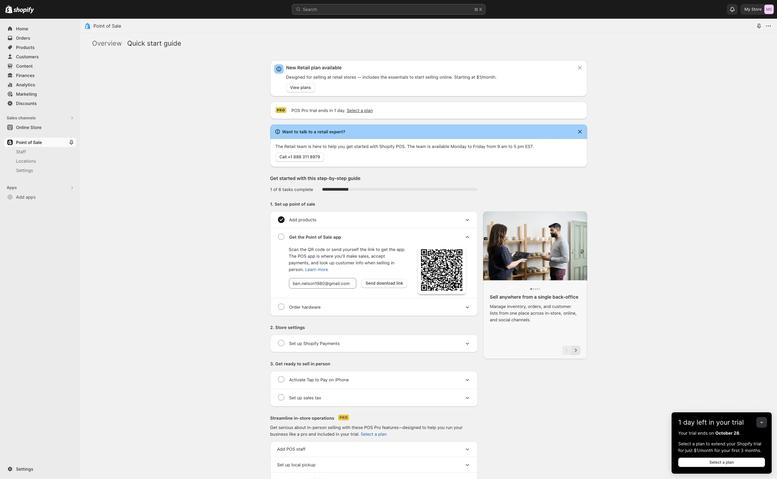 Task type: describe. For each thing, give the bounding box(es) containing it.
guide
[[164, 39, 181, 47]]

1 day left in your trial
[[678, 419, 744, 427]]

1 day left in your trial button
[[672, 413, 772, 427]]

analytics link
[[4, 80, 76, 89]]

0 horizontal spatial point of sale
[[16, 140, 42, 145]]

1 horizontal spatial sale
[[112, 23, 121, 29]]

1 for from the left
[[678, 448, 684, 454]]

online store link
[[4, 123, 76, 132]]

1 horizontal spatial of
[[106, 23, 110, 29]]

extend
[[711, 442, 726, 447]]

on
[[709, 431, 714, 436]]

0 horizontal spatial shopify image
[[5, 5, 12, 13]]

add
[[16, 195, 24, 200]]

plan for select a plan
[[726, 460, 734, 465]]

select a plan link
[[678, 458, 765, 468]]

online
[[16, 125, 29, 130]]

products link
[[4, 43, 76, 52]]

discounts link
[[4, 99, 76, 108]]

october
[[715, 431, 733, 436]]

add apps button
[[4, 193, 76, 202]]

⌘
[[474, 7, 478, 12]]

1 horizontal spatial point
[[93, 23, 105, 29]]

2 for from the left
[[715, 448, 720, 454]]

3
[[741, 448, 744, 454]]

locations link
[[4, 157, 76, 166]]

0 horizontal spatial sale
[[33, 140, 42, 145]]

home link
[[4, 24, 76, 33]]

overview button
[[92, 39, 122, 47]]

sales
[[7, 115, 17, 120]]

marketing
[[16, 91, 37, 97]]

locations
[[16, 159, 36, 164]]

1 vertical spatial point
[[16, 140, 27, 145]]

apps
[[7, 185, 17, 190]]

analytics
[[16, 82, 35, 87]]

1
[[678, 419, 682, 427]]

online store
[[16, 125, 42, 130]]

orders
[[16, 35, 30, 41]]

products
[[16, 45, 35, 50]]

staff
[[16, 149, 26, 155]]

your trial ends on october 28 .
[[678, 431, 741, 436]]

1 settings link from the top
[[4, 166, 76, 175]]

my
[[745, 7, 751, 12]]

2 settings from the top
[[16, 467, 33, 472]]

1 vertical spatial your
[[727, 442, 736, 447]]

just
[[685, 448, 693, 454]]

home
[[16, 26, 28, 31]]

marketing link
[[4, 89, 76, 99]]

sales channels button
[[4, 113, 76, 123]]

my store image
[[765, 5, 774, 14]]

first
[[732, 448, 740, 454]]

select a plan
[[710, 460, 734, 465]]

sales channels
[[7, 115, 36, 120]]

select for select a plan to extend your shopify trial for just $1/month for your first 3 months.
[[678, 442, 691, 447]]

add apps
[[16, 195, 36, 200]]



Task type: vqa. For each thing, say whether or not it's contained in the screenshot.
text box
no



Task type: locate. For each thing, give the bounding box(es) containing it.
select down select a plan to extend your shopify trial for just $1/month for your first 3 months.
[[710, 460, 722, 465]]

my store
[[745, 7, 762, 12]]

0 vertical spatial settings
[[16, 168, 33, 173]]

start
[[147, 39, 162, 47]]

left
[[697, 419, 707, 427]]

ends
[[698, 431, 708, 436]]

2 vertical spatial trial
[[754, 442, 762, 447]]

trial up months.
[[754, 442, 762, 447]]

your inside 1 day left in your trial dropdown button
[[716, 419, 730, 427]]

1 vertical spatial settings link
[[4, 465, 76, 474]]

1 vertical spatial store
[[30, 125, 42, 130]]

for
[[678, 448, 684, 454], [715, 448, 720, 454]]

store for online store
[[30, 125, 42, 130]]

your
[[678, 431, 688, 436]]

1 vertical spatial trial
[[689, 431, 697, 436]]

channels
[[18, 115, 36, 120]]

a
[[693, 442, 695, 447], [723, 460, 725, 465]]

sale up staff link
[[33, 140, 42, 145]]

a down select a plan to extend your shopify trial for just $1/month for your first 3 months.
[[723, 460, 725, 465]]

your up first
[[727, 442, 736, 447]]

store right my
[[752, 7, 762, 12]]

0 horizontal spatial trial
[[689, 431, 697, 436]]

point of sale link up 'overview' button
[[93, 23, 121, 29]]

2 horizontal spatial trial
[[754, 442, 762, 447]]

1 horizontal spatial a
[[723, 460, 725, 465]]

select a plan to extend your shopify trial for just $1/month for your first 3 months.
[[678, 442, 762, 454]]

staff link
[[4, 147, 76, 157]]

finances link
[[4, 71, 76, 80]]

your up october
[[716, 419, 730, 427]]

point of sale link
[[93, 23, 121, 29], [4, 138, 67, 147]]

0 vertical spatial of
[[106, 23, 110, 29]]

trial inside select a plan to extend your shopify trial for just $1/month for your first 3 months.
[[754, 442, 762, 447]]

0 vertical spatial your
[[716, 419, 730, 427]]

1 vertical spatial sale
[[33, 140, 42, 145]]

0 horizontal spatial point
[[16, 140, 27, 145]]

store for my store
[[752, 7, 762, 12]]

0 horizontal spatial point of sale link
[[4, 138, 67, 147]]

1 vertical spatial select
[[710, 460, 722, 465]]

trial right your
[[689, 431, 697, 436]]

0 vertical spatial trial
[[732, 419, 744, 427]]

2 settings link from the top
[[4, 465, 76, 474]]

apps
[[26, 195, 36, 200]]

point right icon for point of sale
[[93, 23, 105, 29]]

1 vertical spatial of
[[28, 140, 32, 145]]

1 horizontal spatial trial
[[732, 419, 744, 427]]

1 horizontal spatial plan
[[726, 460, 734, 465]]

0 vertical spatial point of sale
[[93, 23, 121, 29]]

orders link
[[4, 33, 76, 43]]

a up just
[[693, 442, 695, 447]]

0 vertical spatial point
[[93, 23, 105, 29]]

point of sale up 'overview' button
[[93, 23, 121, 29]]

1 day left in your trial element
[[672, 430, 772, 474]]

plan inside select a plan to extend your shopify trial for just $1/month for your first 3 months.
[[696, 442, 705, 447]]

months.
[[745, 448, 762, 454]]

day
[[683, 419, 695, 427]]

0 vertical spatial plan
[[696, 442, 705, 447]]

of up 'overview' button
[[106, 23, 110, 29]]

2 vertical spatial your
[[721, 448, 731, 454]]

0 vertical spatial settings link
[[4, 166, 76, 175]]

settings
[[16, 168, 33, 173], [16, 467, 33, 472]]

select for select a plan
[[710, 460, 722, 465]]

quick
[[127, 39, 145, 47]]

0 vertical spatial select
[[678, 442, 691, 447]]

point of sale up staff
[[16, 140, 42, 145]]

k
[[480, 7, 482, 12]]

plan
[[696, 442, 705, 447], [726, 460, 734, 465]]

sale up 'overview' button
[[112, 23, 121, 29]]

1 horizontal spatial point of sale
[[93, 23, 121, 29]]

plan up $1/month
[[696, 442, 705, 447]]

point of sale
[[93, 23, 121, 29], [16, 140, 42, 145]]

1 vertical spatial point of sale
[[16, 140, 42, 145]]

customers
[[16, 54, 39, 59]]

.
[[739, 431, 741, 436]]

finances
[[16, 73, 35, 78]]

in
[[709, 419, 714, 427]]

of up staff link
[[28, 140, 32, 145]]

select up just
[[678, 442, 691, 447]]

point
[[93, 23, 105, 29], [16, 140, 27, 145]]

apps button
[[4, 183, 76, 193]]

of
[[106, 23, 110, 29], [28, 140, 32, 145]]

0 vertical spatial sale
[[112, 23, 121, 29]]

1 settings from the top
[[16, 168, 33, 173]]

point of sale link down online store link
[[4, 138, 67, 147]]

1 horizontal spatial point of sale link
[[93, 23, 121, 29]]

⌘ k
[[474, 7, 482, 12]]

customers link
[[4, 52, 76, 61]]

0 horizontal spatial a
[[693, 442, 695, 447]]

1 horizontal spatial select
[[710, 460, 722, 465]]

your left first
[[721, 448, 731, 454]]

overview
[[92, 39, 122, 47]]

a inside select a plan to extend your shopify trial for just $1/month for your first 3 months.
[[693, 442, 695, 447]]

0 horizontal spatial store
[[30, 125, 42, 130]]

shopify image
[[5, 5, 12, 13], [13, 7, 34, 14]]

a for select a plan to extend your shopify trial for just $1/month for your first 3 months.
[[693, 442, 695, 447]]

0 horizontal spatial select
[[678, 442, 691, 447]]

trial
[[732, 419, 744, 427], [689, 431, 697, 436], [754, 442, 762, 447]]

plan for select a plan to extend your shopify trial for just $1/month for your first 3 months.
[[696, 442, 705, 447]]

for down extend
[[715, 448, 720, 454]]

1 horizontal spatial shopify image
[[13, 7, 34, 14]]

select inside select a plan to extend your shopify trial for just $1/month for your first 3 months.
[[678, 442, 691, 447]]

1 vertical spatial settings
[[16, 467, 33, 472]]

search
[[303, 7, 317, 12]]

icon for point of sale image
[[84, 23, 91, 29]]

shopify
[[737, 442, 753, 447]]

quick start guide
[[127, 39, 181, 47]]

content link
[[4, 61, 76, 71]]

1 vertical spatial point of sale link
[[4, 138, 67, 147]]

store down sales channels button
[[30, 125, 42, 130]]

plan down first
[[726, 460, 734, 465]]

select
[[678, 442, 691, 447], [710, 460, 722, 465]]

0 vertical spatial a
[[693, 442, 695, 447]]

online store button
[[0, 123, 80, 132]]

sale
[[112, 23, 121, 29], [33, 140, 42, 145]]

trial inside dropdown button
[[732, 419, 744, 427]]

trial up 28
[[732, 419, 744, 427]]

settings link
[[4, 166, 76, 175], [4, 465, 76, 474]]

1 vertical spatial plan
[[726, 460, 734, 465]]

discounts
[[16, 101, 37, 106]]

0 horizontal spatial for
[[678, 448, 684, 454]]

$1/month
[[694, 448, 713, 454]]

0 vertical spatial point of sale link
[[93, 23, 121, 29]]

0 vertical spatial store
[[752, 7, 762, 12]]

1 horizontal spatial for
[[715, 448, 720, 454]]

1 horizontal spatial store
[[752, 7, 762, 12]]

28
[[734, 431, 739, 436]]

your
[[716, 419, 730, 427], [727, 442, 736, 447], [721, 448, 731, 454]]

point up staff
[[16, 140, 27, 145]]

0 horizontal spatial plan
[[696, 442, 705, 447]]

store inside button
[[30, 125, 42, 130]]

a for select a plan
[[723, 460, 725, 465]]

content
[[16, 63, 33, 69]]

store
[[752, 7, 762, 12], [30, 125, 42, 130]]

to
[[706, 442, 710, 447]]

1 vertical spatial a
[[723, 460, 725, 465]]

for left just
[[678, 448, 684, 454]]

0 horizontal spatial of
[[28, 140, 32, 145]]



